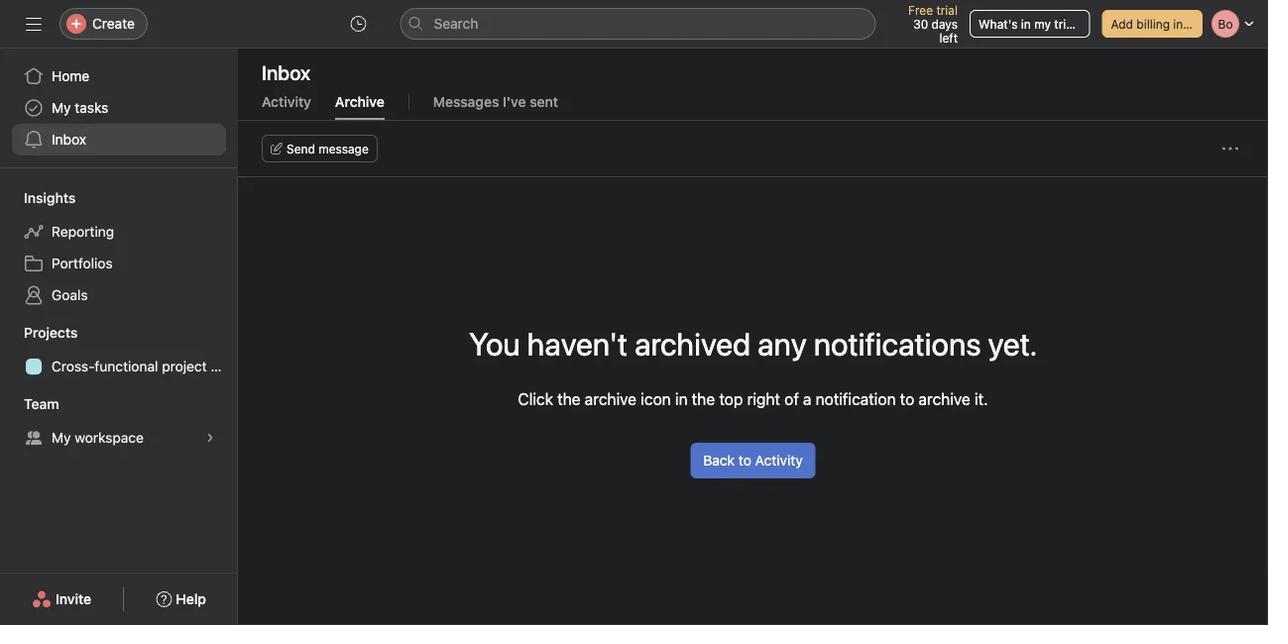 Task type: locate. For each thing, give the bounding box(es) containing it.
see details, my workspace image
[[204, 432, 216, 444]]

invite button
[[19, 582, 104, 618]]

2 the from the left
[[692, 390, 715, 409]]

in
[[1021, 17, 1031, 31], [675, 390, 688, 409]]

reporting
[[52, 224, 114, 240]]

0 horizontal spatial to
[[739, 453, 751, 469]]

my
[[52, 100, 71, 116], [52, 430, 71, 446]]

the right click
[[557, 390, 581, 409]]

0 vertical spatial inbox
[[262, 60, 310, 84]]

team button
[[0, 395, 59, 414]]

1 the from the left
[[557, 390, 581, 409]]

archive left icon
[[585, 390, 637, 409]]

inbox down the my tasks
[[52, 131, 86, 148]]

free
[[908, 3, 933, 17]]

1 horizontal spatial the
[[692, 390, 715, 409]]

1 horizontal spatial archive
[[919, 390, 970, 409]]

my down the 'team'
[[52, 430, 71, 446]]

goals link
[[12, 280, 226, 311]]

click the archive icon in the top right of a notification to archive it.
[[518, 390, 988, 409]]

1 vertical spatial inbox
[[52, 131, 86, 148]]

in inside button
[[1021, 17, 1031, 31]]

in left my
[[1021, 17, 1031, 31]]

billing
[[1137, 17, 1170, 31]]

1 vertical spatial activity
[[755, 453, 803, 469]]

cross-functional project plan
[[52, 358, 238, 375]]

1 horizontal spatial in
[[1021, 17, 1031, 31]]

portfolios link
[[12, 248, 226, 280]]

add billing info button
[[1102, 10, 1203, 38]]

1 vertical spatial to
[[739, 453, 751, 469]]

1 vertical spatial in
[[675, 390, 688, 409]]

click
[[518, 390, 553, 409]]

in right icon
[[675, 390, 688, 409]]

activity
[[262, 94, 311, 110], [755, 453, 803, 469]]

goals
[[52, 287, 88, 303]]

help button
[[143, 582, 219, 618]]

my workspace link
[[12, 422, 226, 454]]

0 horizontal spatial activity
[[262, 94, 311, 110]]

0 horizontal spatial the
[[557, 390, 581, 409]]

archive left it.
[[919, 390, 970, 409]]

1 my from the top
[[52, 100, 71, 116]]

2 my from the top
[[52, 430, 71, 446]]

my inside teams element
[[52, 430, 71, 446]]

to right back
[[739, 453, 751, 469]]

0 vertical spatial activity
[[262, 94, 311, 110]]

sent
[[530, 94, 558, 110]]

my inside global element
[[52, 100, 71, 116]]

activity right back
[[755, 453, 803, 469]]

1 horizontal spatial activity
[[755, 453, 803, 469]]

archive
[[585, 390, 637, 409], [919, 390, 970, 409]]

the
[[557, 390, 581, 409], [692, 390, 715, 409]]

1 vertical spatial my
[[52, 430, 71, 446]]

projects element
[[0, 315, 238, 387]]

activity up send
[[262, 94, 311, 110]]

messages i've sent link
[[433, 94, 558, 120]]

1 horizontal spatial to
[[900, 390, 914, 409]]

to
[[900, 390, 914, 409], [739, 453, 751, 469]]

inbox up "activity" link
[[262, 60, 310, 84]]

trial
[[936, 3, 958, 17]]

icon
[[641, 390, 671, 409]]

0 vertical spatial my
[[52, 100, 71, 116]]

my tasks
[[52, 100, 108, 116]]

functional
[[95, 358, 158, 375]]

notifications yet.
[[814, 325, 1037, 363]]

my left 'tasks'
[[52, 100, 71, 116]]

0 horizontal spatial archive
[[585, 390, 637, 409]]

info
[[1173, 17, 1194, 31]]

back to activity button
[[690, 443, 816, 479]]

a
[[803, 390, 812, 409]]

invite
[[56, 591, 91, 608]]

cross-functional project plan link
[[12, 351, 238, 383]]

you haven't archived any notifications yet.
[[469, 325, 1037, 363]]

trial?
[[1054, 17, 1082, 31]]

activity link
[[262, 94, 311, 120]]

messages
[[433, 94, 499, 110]]

inbox
[[262, 60, 310, 84], [52, 131, 86, 148]]

history image
[[351, 16, 366, 32]]

left
[[939, 31, 958, 45]]

0 horizontal spatial inbox
[[52, 131, 86, 148]]

notification
[[816, 390, 896, 409]]

my tasks link
[[12, 92, 226, 124]]

projects
[[24, 325, 78, 341]]

plan
[[211, 358, 238, 375]]

any
[[758, 325, 807, 363]]

0 vertical spatial in
[[1021, 17, 1031, 31]]

teams element
[[0, 387, 238, 458]]

to right notification
[[900, 390, 914, 409]]

reporting link
[[12, 216, 226, 248]]

add billing info
[[1111, 17, 1194, 31]]

the left 'top'
[[692, 390, 715, 409]]



Task type: describe. For each thing, give the bounding box(es) containing it.
insights element
[[0, 180, 238, 315]]

create button
[[59, 8, 148, 40]]

days
[[932, 17, 958, 31]]

back to activity
[[703, 453, 803, 469]]

message
[[319, 142, 369, 156]]

my
[[1034, 17, 1051, 31]]

what's in my trial? button
[[970, 10, 1090, 38]]

what's
[[979, 17, 1018, 31]]

haven't
[[527, 325, 628, 363]]

search
[[434, 15, 478, 32]]

global element
[[0, 49, 238, 168]]

help
[[176, 591, 206, 608]]

2 archive from the left
[[919, 390, 970, 409]]

messages i've sent
[[433, 94, 558, 110]]

you
[[469, 325, 520, 363]]

create
[[92, 15, 135, 32]]

activity inside button
[[755, 453, 803, 469]]

1 archive from the left
[[585, 390, 637, 409]]

projects button
[[0, 323, 78, 343]]

tasks
[[75, 100, 108, 116]]

insights
[[24, 190, 76, 206]]

send
[[287, 142, 315, 156]]

free trial 30 days left
[[908, 3, 958, 45]]

insights button
[[0, 188, 76, 208]]

0 horizontal spatial in
[[675, 390, 688, 409]]

home link
[[12, 60, 226, 92]]

archive link
[[335, 94, 384, 120]]

30
[[913, 17, 928, 31]]

team
[[24, 396, 59, 412]]

archive
[[335, 94, 384, 110]]

more actions image
[[1223, 141, 1238, 157]]

inbox link
[[12, 124, 226, 156]]

cross-
[[52, 358, 95, 375]]

inbox inside inbox link
[[52, 131, 86, 148]]

what's in my trial?
[[979, 17, 1082, 31]]

right
[[747, 390, 780, 409]]

add
[[1111, 17, 1133, 31]]

1 horizontal spatial inbox
[[262, 60, 310, 84]]

0 vertical spatial to
[[900, 390, 914, 409]]

send message button
[[262, 135, 378, 163]]

back
[[703, 453, 735, 469]]

send message
[[287, 142, 369, 156]]

my for my tasks
[[52, 100, 71, 116]]

workspace
[[75, 430, 144, 446]]

search list box
[[400, 8, 876, 40]]

of
[[784, 390, 799, 409]]

my for my workspace
[[52, 430, 71, 446]]

to inside button
[[739, 453, 751, 469]]

portfolios
[[52, 255, 113, 272]]

it.
[[975, 390, 988, 409]]

my workspace
[[52, 430, 144, 446]]

home
[[52, 68, 89, 84]]

archived
[[635, 325, 751, 363]]

project
[[162, 358, 207, 375]]

search button
[[400, 8, 876, 40]]

i've
[[503, 94, 526, 110]]

hide sidebar image
[[26, 16, 42, 32]]

top
[[719, 390, 743, 409]]



Task type: vqa. For each thing, say whether or not it's contained in the screenshot.
Reporting link
yes



